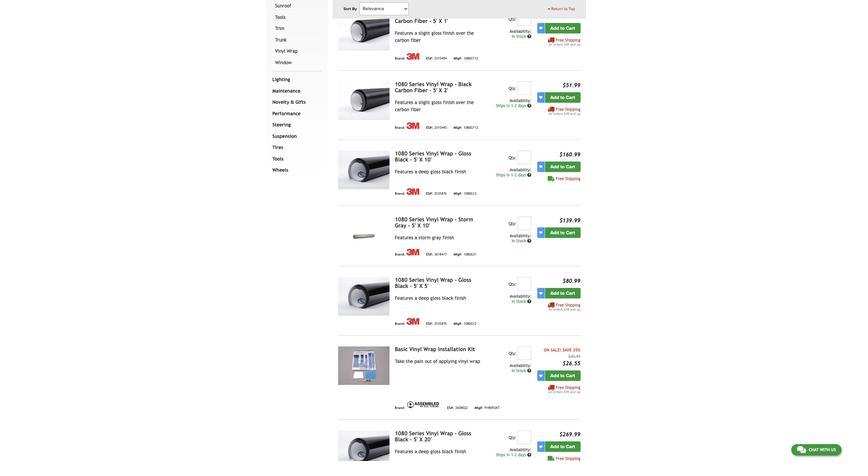 Task type: vqa. For each thing, say whether or not it's contained in the screenshot.
2nd Free
yes



Task type: describe. For each thing, give the bounding box(es) containing it.
black inside the 1080 series vinyl wrap - black carbon fiber - 5′ x 1′
[[458, 12, 472, 18]]

features a slight gloss finish over the carbon fiber for 1′
[[395, 30, 474, 43]]

ships for 1080 series vinyl wrap - black carbon fiber - 5′ x 2′
[[496, 103, 505, 108]]

es#2608022 - phr05skt - basic vinyl wrap installation kit - take the pain out of applying vinyl wrap - assembled by ecs - audi bmw volkswagen mercedes benz mini porsche image
[[338, 347, 389, 385]]

phr05skt
[[485, 406, 500, 410]]

1080 series vinyl wrap - black carbon fiber - 5′ x 2′ link
[[395, 81, 472, 94]]

$49 for $27.99
[[564, 43, 569, 46]]

orders for $51.99
[[553, 112, 563, 116]]

2 for 1080 series vinyl wrap - gloss black - 5′ x 10′
[[515, 173, 517, 177]]

novelty & gifts
[[272, 100, 306, 105]]

gray
[[432, 235, 441, 240]]

add to wish list image for $27.99
[[539, 26, 543, 30]]

4 orders from the top
[[553, 390, 563, 394]]

3 ships from the top
[[496, 453, 505, 458]]

a for 1080 series vinyl wrap - gloss black - 5′ x 20′
[[415, 449, 417, 455]]

vinyl for 1080 series vinyl wrap - black carbon fiber - 5′ x 1′
[[426, 12, 439, 18]]

6 availability: from the top
[[510, 364, 531, 368]]

black for 1080 series vinyl wrap - gloss black - 5′ x 10′
[[395, 156, 408, 163]]

$269.99
[[559, 432, 580, 438]]

4 and from the top
[[570, 390, 576, 394]]

3 2 from the top
[[515, 453, 517, 458]]

orders for $80.99
[[553, 308, 563, 312]]

availability: for $51.99
[[510, 98, 531, 103]]

brand: for 1080 series vinyl wrap - black carbon fiber - 5′ x 1′
[[395, 57, 405, 60]]

es#: for 1080 series vinyl wrap - gloss black - 5′ x 10′
[[426, 192, 433, 196]]

add for $51.99
[[550, 95, 559, 100]]

3 question circle image from the top
[[527, 453, 531, 457]]

mfg#: phr05skt
[[475, 406, 500, 410]]

performance
[[272, 111, 301, 116]]

1080g31
[[464, 253, 477, 256]]

stock for $80.99
[[516, 299, 526, 304]]

1080g12 for 1080 series vinyl wrap - gloss black - 5′ x 5′
[[464, 322, 477, 326]]

question circle image for $80.99
[[527, 300, 531, 304]]

a for 1080 series vinyl wrap - storm gray - 5′ x 10′
[[415, 235, 417, 240]]

on for $27.99
[[549, 43, 552, 46]]

mfg#: for 1080 series vinyl wrap - black carbon fiber - 5′ x 1′
[[454, 57, 462, 60]]

mfg#: 1080g12 for 1080 series vinyl wrap - gloss black - 5′ x 10′
[[454, 192, 477, 196]]

35%
[[573, 348, 580, 353]]

question circle image for $27.99
[[527, 34, 531, 38]]

black inside 1080 series vinyl wrap - black carbon fiber - 5′ x 2′
[[458, 81, 472, 87]]

brand: for 1080 series vinyl wrap - gloss black - 5′ x 10′
[[395, 192, 405, 196]]

storm
[[458, 216, 473, 223]]

1080 series vinyl wrap - storm gray - 5′ x 10′
[[395, 216, 473, 229]]

finish down the 1080 series vinyl wrap - gloss black - 5′ x 10′
[[455, 169, 466, 174]]

to for $269.99
[[560, 444, 565, 450]]

es#: for 1080 series vinyl wrap - storm gray - 5′ x 10′
[[426, 253, 433, 256]]

2515495
[[434, 126, 447, 130]]

basic
[[395, 346, 408, 353]]

vinyl up pain
[[409, 346, 422, 353]]

us
[[831, 448, 836, 452]]

1′
[[444, 18, 448, 24]]

brand: for 1080 series vinyl wrap - black carbon fiber - 5′ x 2′
[[395, 126, 405, 130]]

free for $51.99
[[556, 107, 564, 112]]

es#: for 1080 series vinyl wrap - black carbon fiber - 5′ x 1′
[[426, 57, 433, 60]]

1080 for 1080 series vinyl wrap - gloss black - 5′ x 10′
[[395, 150, 408, 157]]

tools inside interior subcategories element
[[275, 14, 286, 20]]

1080 series vinyl wrap - gloss black - 5′ x 5′
[[395, 277, 471, 290]]

$139.99
[[559, 217, 580, 224]]

lighting link
[[271, 74, 320, 85]]

suspension
[[272, 133, 297, 139]]

to inside "link"
[[564, 6, 567, 11]]

finish down 1′
[[443, 30, 455, 36]]

chat with us
[[809, 448, 836, 452]]

es#: 2535875
[[426, 322, 447, 326]]

the for 1080 series vinyl wrap - black carbon fiber - 5′ x 1′
[[467, 30, 474, 36]]

3 ships in 1-2 days from the top
[[496, 453, 527, 458]]

save
[[562, 348, 572, 353]]

es#: 2515495
[[426, 126, 447, 130]]

1080 series vinyl wrap - black carbon fiber - 5′ x 1′ link
[[395, 12, 472, 24]]

es#2535875 - 1080g12 - 1080 series vinyl wrap - gloss black - 5 x 5 - features a deep gloss black finish - 3m - audi bmw volkswagen mercedes benz mini porsche image
[[338, 277, 389, 316]]

novelty & gifts link
[[271, 97, 320, 108]]

brand: for 1080 series vinyl wrap - storm gray - 5′ x 10′
[[395, 253, 405, 256]]

1- for 1080 series vinyl wrap - black carbon fiber - 5′ x 2′
[[511, 103, 515, 108]]

to down $26.55
[[560, 373, 565, 379]]

top
[[569, 6, 575, 11]]

2515494
[[434, 57, 447, 60]]

days for $51.99
[[518, 103, 526, 108]]

wrap for 1080 series vinyl wrap - storm gray - 5′ x 10′
[[440, 216, 453, 223]]

5′ inside 1080 series vinyl wrap - storm gray - 5′ x 10′
[[412, 222, 416, 229]]

slight for 1′
[[419, 30, 430, 36]]

wrap for 1080 series vinyl wrap - gloss black - 5′ x 5′
[[440, 277, 453, 283]]

4 on from the top
[[549, 390, 552, 394]]

shipping for $27.99
[[565, 38, 580, 43]]

wheels
[[272, 167, 288, 173]]

add to cart button for $139.99
[[545, 227, 580, 238]]

stock for $139.99
[[516, 239, 526, 243]]

maintenance
[[272, 88, 300, 94]]

es#: 2535876
[[426, 192, 447, 196]]

black for 1080 series vinyl wrap - gloss black - 5′ x 5′
[[395, 283, 408, 290]]

6 add from the top
[[550, 373, 559, 379]]

fiber for 1080 series vinyl wrap - black carbon fiber - 5′ x 2′
[[411, 107, 421, 112]]

gray
[[395, 222, 406, 229]]

brand: for basic vinyl wrap installation kit
[[395, 406, 405, 410]]

cart for $269.99
[[566, 444, 575, 450]]

mfg#: for basic vinyl wrap installation kit
[[475, 406, 483, 410]]

cart for $80.99
[[566, 291, 575, 296]]

$27.99
[[563, 13, 580, 19]]

1080 for 1080 series vinyl wrap - storm gray - 5′ x 10′
[[395, 216, 408, 223]]

4 in stock from the top
[[512, 369, 527, 373]]

black for 1080 series vinyl wrap - gloss black - 5′ x 20′
[[395, 437, 408, 443]]

in for black
[[512, 34, 515, 39]]

window
[[275, 60, 292, 65]]

vinyl inside interior subcategories element
[[275, 48, 285, 54]]

gloss for 1080 series vinyl wrap - gloss black - 5′ x 5′
[[430, 296, 441, 301]]

on
[[544, 348, 549, 353]]

10′ for black
[[424, 156, 432, 163]]

and for $80.99
[[570, 308, 576, 312]]

5 free from the top
[[556, 386, 564, 390]]

3 shipping from the top
[[565, 176, 580, 181]]

es#2515494 - 1080cf12 - 1080 series vinyl wrap - black carbon fiber - 5 x 1 - features a slight gloss finish over the carbon fiber - 3m - audi bmw volkswagen mercedes benz mini porsche image
[[338, 12, 389, 51]]

es#: 2515494
[[426, 57, 447, 60]]

novelty
[[272, 100, 289, 105]]

deep for 5′
[[419, 296, 429, 301]]

add to wish list image for $269.99
[[539, 445, 543, 449]]

x inside 1080 series vinyl wrap - black carbon fiber - 5′ x 2′
[[439, 87, 442, 94]]

x for 1080 series vinyl wrap - storm gray - 5′ x 10′
[[418, 222, 421, 229]]

6 add to cart button from the top
[[545, 371, 580, 381]]

free shipping on orders $49 and up for $51.99
[[549, 107, 580, 116]]

5 shipping from the top
[[565, 386, 580, 390]]

1080 series vinyl wrap - black carbon fiber - 5′ x 1′
[[395, 12, 472, 24]]

carbon for 1080 series vinyl wrap - black carbon fiber - 5′ x 2′
[[395, 87, 413, 94]]

1080 series vinyl wrap - gloss black - 5′ x 10′
[[395, 150, 471, 163]]

return to top
[[550, 6, 575, 11]]

es#: for basic vinyl wrap installation kit
[[447, 406, 454, 410]]

trim
[[275, 26, 284, 31]]

wheels link
[[271, 165, 320, 176]]

with
[[820, 448, 830, 452]]

1080 series vinyl wrap - gloss black - 5′ x 20′
[[395, 431, 471, 443]]

$51.99
[[563, 82, 580, 88]]

steering
[[272, 122, 291, 128]]

mfg#: for 1080 series vinyl wrap - gloss black - 5′ x 10′
[[454, 192, 462, 196]]

fiber for 2′
[[414, 87, 428, 94]]

4 question circle image from the top
[[527, 369, 531, 373]]

1080 series vinyl wrap - storm gray - 5′ x 10′ link
[[395, 216, 473, 229]]

pain
[[414, 359, 423, 364]]

days for $160.99
[[518, 173, 526, 177]]

2′
[[444, 87, 448, 94]]

vinyl wrap
[[275, 48, 298, 54]]

finish right gray
[[443, 235, 454, 240]]

availability: for $80.99
[[510, 294, 531, 299]]

by
[[352, 6, 357, 11]]

$160.99
[[559, 151, 580, 158]]

3 1- from the top
[[511, 453, 515, 458]]

features for 1080 series vinyl wrap - gloss black - 5′ x 20′
[[395, 449, 413, 455]]

up for $27.99
[[577, 43, 580, 46]]

kit
[[468, 346, 475, 353]]

tires
[[272, 145, 283, 150]]

6 add to cart from the top
[[550, 373, 575, 379]]

free for $80.99
[[556, 303, 564, 308]]

4 add to wish list image from the top
[[539, 374, 543, 378]]

suspension link
[[271, 131, 320, 142]]

2 for 1080 series vinyl wrap - black carbon fiber - 5′ x 2′
[[515, 103, 517, 108]]

7 qty: from the top
[[509, 436, 517, 440]]

trunk
[[275, 37, 287, 43]]

of
[[433, 359, 438, 364]]

es#: 2608022
[[447, 406, 468, 410]]

add to cart for $269.99
[[550, 444, 575, 450]]

gloss for 1080 series vinyl wrap - gloss black - 5′ x 10′
[[430, 169, 441, 174]]

to for $160.99
[[560, 164, 565, 170]]

4 free shipping on orders $49 and up from the top
[[549, 386, 580, 394]]

x inside the 1080 series vinyl wrap - black carbon fiber - 5′ x 1′
[[439, 18, 442, 24]]

interior subcategories element
[[272, 0, 321, 71]]

black for 10′
[[442, 169, 453, 174]]

4 in from the top
[[512, 369, 515, 373]]

applying
[[439, 359, 457, 364]]

3 free from the top
[[556, 176, 564, 181]]

to for $51.99
[[560, 95, 565, 100]]

slight for 2′
[[419, 100, 430, 105]]

lighting
[[272, 77, 290, 82]]

mfg#: 1080cf12 for 1080 series vinyl wrap - black carbon fiber - 5′ x 1′
[[454, 57, 478, 60]]

4 $49 from the top
[[564, 390, 569, 394]]

1 vertical spatial tools link
[[271, 153, 320, 165]]

question circle image for $160.99
[[527, 173, 531, 177]]

shipping for $51.99
[[565, 107, 580, 112]]

1080 series vinyl wrap - gloss black - 5′ x 5′ link
[[395, 277, 471, 290]]

comments image
[[797, 446, 806, 454]]

es#2535877 - 1080g12 - 1080 series vinyl wrap - gloss black - 5 x 20 - features a deep gloss black finish - 3m - audi bmw volkswagen mercedes benz mini porsche image
[[338, 431, 389, 461]]

x for 1080 series vinyl wrap - gloss black - 5′ x 20′
[[419, 437, 423, 443]]

series for 1080 series vinyl wrap - gloss black - 5′ x 5′
[[409, 277, 424, 283]]

$49 for $80.99
[[564, 308, 569, 312]]

20′
[[424, 437, 432, 443]]

2535876
[[434, 192, 447, 196]]

1080 series vinyl wrap - black carbon fiber - 5′ x 2′
[[395, 81, 472, 94]]

es#: 3618417
[[426, 253, 447, 256]]

3 in from the top
[[506, 453, 510, 458]]

add to cart button for $160.99
[[545, 162, 580, 172]]

carbon for 1080 series vinyl wrap - black carbon fiber - 5′ x 1′
[[395, 37, 409, 43]]

add for $160.99
[[550, 164, 559, 170]]

wrap for 1080 series vinyl wrap - gloss black - 5′ x 20′
[[440, 431, 453, 437]]

trim link
[[274, 23, 320, 34]]

mfg#: 1080g31
[[454, 253, 477, 256]]

sunroof link
[[274, 0, 320, 12]]

vinyl for 1080 series vinyl wrap - storm gray - 5′ x 10′
[[426, 216, 439, 223]]

take the pain out of applying vinyl wrap
[[395, 359, 480, 364]]

1080 series vinyl wrap - gloss black - 5′ x 20′ link
[[395, 431, 471, 443]]



Task type: locate. For each thing, give the bounding box(es) containing it.
series inside "1080 series vinyl wrap - gloss black - 5′ x 20′"
[[409, 431, 424, 437]]

2 deep from the top
[[419, 296, 429, 301]]

2 ships from the top
[[496, 173, 505, 177]]

1 vertical spatial 1-
[[511, 173, 515, 177]]

and
[[570, 43, 576, 46], [570, 112, 576, 116], [570, 308, 576, 312], [570, 390, 576, 394]]

1 series from the top
[[409, 12, 424, 18]]

gloss inside 1080 series vinyl wrap - gloss black - 5′ x 5′
[[458, 277, 471, 283]]

1 carbon from the top
[[395, 18, 413, 24]]

qty: for 1080 series vinyl wrap - black carbon fiber - 5′ x 2′
[[509, 86, 517, 91]]

2535875
[[434, 322, 447, 326]]

wrap inside 1080 series vinyl wrap - black carbon fiber - 5′ x 2′
[[440, 81, 453, 87]]

6 brand: from the top
[[395, 406, 405, 410]]

mfg#: for 1080 series vinyl wrap - gloss black - 5′ x 5′
[[454, 322, 462, 326]]

1080 inside 1080 series vinyl wrap - gloss black - 5′ x 5′
[[395, 277, 408, 283]]

series inside 1080 series vinyl wrap - gloss black - 5′ x 5′
[[409, 277, 424, 283]]

x inside 1080 series vinyl wrap - storm gray - 5′ x 10′
[[418, 222, 421, 229]]

sort
[[343, 6, 351, 11]]

in stock for $27.99
[[512, 34, 527, 39]]

up down "$80.99"
[[577, 308, 580, 312]]

up down $27.99 on the right
[[577, 43, 580, 46]]

1080cf12 for 1080 series vinyl wrap - black carbon fiber - 5′ x 2′
[[464, 126, 478, 130]]

3 add to cart button from the top
[[545, 162, 580, 172]]

free down $27.99 on the right
[[556, 38, 564, 43]]

vinyl left 2′
[[426, 81, 439, 87]]

cart for $27.99
[[566, 25, 575, 31]]

black down "1080 series vinyl wrap - gloss black - 5′ x 20′"
[[442, 449, 453, 455]]

vinyl for 1080 series vinyl wrap - gloss black - 5′ x 20′
[[426, 431, 439, 437]]

carbon
[[395, 37, 409, 43], [395, 107, 409, 112]]

vinyl down es#: 2515495
[[426, 150, 439, 157]]

3 question circle image from the top
[[527, 300, 531, 304]]

1 vertical spatial days
[[518, 173, 526, 177]]

mfg#: 1080g12
[[454, 192, 477, 196], [454, 322, 477, 326]]

2 3m - corporate logo image from the top
[[407, 122, 419, 129]]

1- for 1080 series vinyl wrap - gloss black - 5′ x 10′
[[511, 173, 515, 177]]

1 question circle image from the top
[[527, 173, 531, 177]]

1 vertical spatial 1080cf12
[[464, 126, 478, 130]]

$49 down the '$51.99'
[[564, 112, 569, 116]]

0 vertical spatial 2
[[515, 103, 517, 108]]

es#3618417 - 1080g31 - 1080 series vinyl wrap - storm gray - 5 x 10 - features a storm gray finish - 3m - audi bmw volkswagen mercedes benz mini porsche image
[[338, 217, 389, 255]]

4 up from the top
[[577, 390, 580, 394]]

storm
[[419, 235, 431, 240]]

3 3m - corporate logo image from the top
[[407, 188, 419, 195]]

free for $27.99
[[556, 38, 564, 43]]

1 vertical spatial 2
[[515, 173, 517, 177]]

0 vertical spatial ships
[[496, 103, 505, 108]]

fiber inside 1080 series vinyl wrap - black carbon fiber - 5′ x 2′
[[414, 87, 428, 94]]

3 free shipping on orders $49 and up from the top
[[549, 303, 580, 312]]

deep for 20′
[[419, 449, 429, 455]]

features a deep gloss black finish down 1080 series vinyl wrap - gloss black - 5′ x 10′ link
[[395, 169, 466, 174]]

black inside 1080 series vinyl wrap - gloss black - 5′ x 5′
[[395, 283, 408, 290]]

2 add from the top
[[550, 95, 559, 100]]

mfg#: right 2515494
[[454, 57, 462, 60]]

features for 1080 series vinyl wrap - black carbon fiber - 5′ x 2′
[[395, 100, 413, 105]]

free down the '$51.99'
[[556, 107, 564, 112]]

vinyl inside "1080 series vinyl wrap - gloss black - 5′ x 20′"
[[426, 431, 439, 437]]

features
[[395, 30, 413, 36], [395, 100, 413, 105], [395, 169, 413, 174], [395, 235, 413, 240], [395, 296, 413, 301], [395, 449, 413, 455]]

basic vinyl wrap installation kit
[[395, 346, 475, 353]]

and down the '$51.99'
[[570, 112, 576, 116]]

a for 1080 series vinyl wrap - gloss black - 5′ x 10′
[[415, 169, 417, 174]]

4 series from the top
[[409, 216, 424, 223]]

1 add to wish list image from the top
[[539, 96, 543, 99]]

qty: for 1080 series vinyl wrap - gloss black - 5′ x 5′
[[509, 282, 517, 287]]

1080 inside the 1080 series vinyl wrap - gloss black - 5′ x 10′
[[395, 150, 408, 157]]

wrap inside the 1080 series vinyl wrap - black carbon fiber - 5′ x 1′
[[440, 12, 453, 18]]

question circle image
[[527, 173, 531, 177], [527, 239, 531, 243], [527, 453, 531, 457]]

features a deep gloss black finish down 1080 series vinyl wrap - gloss black - 5′ x 5′
[[395, 296, 466, 301]]

shipping down the '$51.99'
[[565, 107, 580, 112]]

slight
[[419, 30, 430, 36], [419, 100, 430, 105]]

fiber down 1080 series vinyl wrap - black carbon fiber - 5′ x 2′
[[411, 107, 421, 112]]

series inside the 1080 series vinyl wrap - black carbon fiber - 5′ x 1′
[[409, 12, 424, 18]]

gloss for 1080 series vinyl wrap - gloss black - 5′ x 5′
[[458, 277, 471, 283]]

add to cart button down $26.55
[[545, 371, 580, 381]]

free shipping on orders $49 and up for $27.99
[[549, 38, 580, 46]]

a down the 1080 series vinyl wrap - black carbon fiber - 5′ x 1′ link
[[415, 30, 417, 36]]

2
[[515, 103, 517, 108], [515, 173, 517, 177], [515, 453, 517, 458]]

x inside the 1080 series vinyl wrap - gloss black - 5′ x 10′
[[419, 156, 423, 163]]

a left storm
[[415, 235, 417, 240]]

3 $49 from the top
[[564, 308, 569, 312]]

1 1- from the top
[[511, 103, 515, 108]]

0 vertical spatial mfg#: 1080g12
[[454, 192, 477, 196]]

availability: for $160.99
[[510, 168, 531, 172]]

mfg#:
[[454, 57, 462, 60], [454, 126, 462, 130], [454, 192, 462, 196], [454, 253, 462, 256], [454, 322, 462, 326], [475, 406, 483, 410]]

a for 1080 series vinyl wrap - black carbon fiber - 5′ x 2′
[[415, 100, 417, 105]]

wrap
[[470, 359, 480, 364]]

to left top
[[564, 6, 567, 11]]

a down the 1080 series vinyl wrap - gloss black - 5′ x 20′ link
[[415, 449, 417, 455]]

$40.99
[[568, 354, 580, 359]]

4 qty: from the top
[[509, 221, 517, 226]]

1 question circle image from the top
[[527, 34, 531, 38]]

3 orders from the top
[[553, 308, 563, 312]]

$26.55
[[563, 361, 580, 367]]

1 vertical spatial mfg#: 1080g12
[[454, 322, 477, 326]]

fiber left 2′
[[414, 87, 428, 94]]

4 add from the top
[[550, 230, 559, 236]]

1 vertical spatial the
[[467, 100, 474, 105]]

vinyl down es#: 3618417 at the bottom right of the page
[[426, 277, 439, 283]]

black inside the 1080 series vinyl wrap - gloss black - 5′ x 10′
[[395, 156, 408, 163]]

0 vertical spatial days
[[518, 103, 526, 108]]

3 availability: from the top
[[510, 168, 531, 172]]

in for gloss
[[512, 299, 515, 304]]

7 add from the top
[[550, 444, 559, 450]]

free down $26.55
[[556, 386, 564, 390]]

2 days from the top
[[518, 173, 526, 177]]

3 stock from the top
[[516, 299, 526, 304]]

1 mfg#: 1080g12 from the top
[[454, 192, 477, 196]]

1 vertical spatial add to wish list image
[[539, 165, 543, 168]]

3m - corporate logo image left es#: 2535876
[[407, 188, 419, 195]]

tires link
[[271, 142, 320, 153]]

0 vertical spatial ships in 1-2 days
[[496, 103, 527, 108]]

1 vertical spatial gloss
[[458, 277, 471, 283]]

vinyl for 1080 series vinyl wrap - gloss black - 5′ x 5′
[[426, 277, 439, 283]]

ships
[[496, 103, 505, 108], [496, 173, 505, 177], [496, 453, 505, 458]]

2 over from the top
[[456, 100, 465, 105]]

3 deep from the top
[[419, 449, 429, 455]]

1 mfg#: 1080cf12 from the top
[[454, 57, 478, 60]]

wrap for 1080 series vinyl wrap - black carbon fiber - 5′ x 2′
[[440, 81, 453, 87]]

add to cart button for $80.99
[[545, 288, 580, 299]]

1080g12 up 'kit'
[[464, 322, 477, 326]]

gloss down 1080 series vinyl wrap - black carbon fiber - 5′ x 2′
[[431, 100, 442, 105]]

3m - corporate logo image left es#: 2515495
[[407, 122, 419, 129]]

steering link
[[271, 119, 320, 131]]

2 black from the top
[[442, 296, 453, 301]]

up down the '$51.99'
[[577, 112, 580, 116]]

a down 1080 series vinyl wrap - gloss black - 5′ x 5′
[[415, 296, 417, 301]]

features a storm gray finish
[[395, 235, 454, 240]]

fiber for 1′
[[414, 18, 428, 24]]

7 availability: from the top
[[510, 448, 531, 453]]

series for 1080 series vinyl wrap - storm gray - 5′ x 10′
[[409, 216, 424, 223]]

1 brand: from the top
[[395, 57, 405, 60]]

2 add to wish list image from the top
[[539, 165, 543, 168]]

add to wish list image
[[539, 96, 543, 99], [539, 231, 543, 234], [539, 292, 543, 295], [539, 374, 543, 378], [539, 445, 543, 449]]

1 vertical spatial fiber
[[414, 87, 428, 94]]

on sale!                         save 35% $40.99 $26.55
[[544, 348, 580, 367]]

add for $269.99
[[550, 444, 559, 450]]

5 add to cart from the top
[[550, 291, 575, 296]]

free shipping on orders $49 and up
[[549, 38, 580, 46], [549, 107, 580, 116], [549, 303, 580, 312], [549, 386, 580, 394]]

0 vertical spatial tools link
[[274, 12, 320, 23]]

over down the 1080 series vinyl wrap - black carbon fiber - 5′ x 1′
[[456, 30, 465, 36]]

features down 1080 series vinyl wrap - gloss black - 5′ x 5′
[[395, 296, 413, 301]]

add to cart down the '$51.99'
[[550, 95, 575, 100]]

2 $49 from the top
[[564, 112, 569, 116]]

free shipping on orders $49 and up for $80.99
[[549, 303, 580, 312]]

5′ inside 1080 series vinyl wrap - black carbon fiber - 5′ x 2′
[[433, 87, 437, 94]]

3 a from the top
[[415, 169, 417, 174]]

carbon inside 1080 series vinyl wrap - black carbon fiber - 5′ x 2′
[[395, 87, 413, 94]]

2 vertical spatial deep
[[419, 449, 429, 455]]

0 vertical spatial carbon
[[395, 18, 413, 24]]

carbon
[[395, 18, 413, 24], [395, 87, 413, 94]]

4 cart from the top
[[566, 230, 575, 236]]

add to cart for $139.99
[[550, 230, 575, 236]]

1080cf12 right 2515494
[[464, 57, 478, 60]]

2 vertical spatial ships in 1-2 days
[[496, 453, 527, 458]]

7 cart from the top
[[566, 444, 575, 450]]

gifts
[[295, 100, 306, 105]]

3 gloss from the top
[[458, 431, 471, 437]]

2 vertical spatial black
[[442, 449, 453, 455]]

wrap inside the 1080 series vinyl wrap - gloss black - 5′ x 10′
[[440, 150, 453, 157]]

ships in 1-2 days
[[496, 103, 527, 108], [496, 173, 527, 177], [496, 453, 527, 458]]

free down "$80.99"
[[556, 303, 564, 308]]

vinyl inside the 1080 series vinyl wrap - black carbon fiber - 5′ x 1′
[[426, 12, 439, 18]]

3618417
[[434, 253, 447, 256]]

vinyl inside 1080 series vinyl wrap - black carbon fiber - 5′ x 2′
[[426, 81, 439, 87]]

orders down $27.99 on the right
[[553, 43, 563, 46]]

es#2535876 - 1080g12 - 1080 series vinyl wrap - gloss black - 5 x 10 - features a deep gloss black finish - 3m - audi bmw volkswagen mercedes benz mini porsche image
[[338, 151, 389, 189]]

0 vertical spatial tools
[[275, 14, 286, 20]]

10′ up storm
[[422, 222, 430, 229]]

2 features a deep gloss black finish from the top
[[395, 296, 466, 301]]

3 in from the top
[[512, 299, 515, 304]]

wrap for 1080 series vinyl wrap - gloss black - 5′ x 10′
[[440, 150, 453, 157]]

es#: left 3618417 on the bottom right of the page
[[426, 253, 433, 256]]

3 brand: from the top
[[395, 192, 405, 196]]

fiber left 1′
[[414, 18, 428, 24]]

finish down the 1080 series vinyl wrap - gloss black - 5′ x 20′ link
[[455, 449, 466, 455]]

chat with us link
[[791, 444, 842, 456]]

0 vertical spatial in
[[506, 103, 510, 108]]

2 fiber from the top
[[411, 107, 421, 112]]

1 vertical spatial carbon
[[395, 107, 409, 112]]

add to cart button down "$80.99"
[[545, 288, 580, 299]]

series inside the 1080 series vinyl wrap - gloss black - 5′ x 10′
[[409, 150, 424, 157]]

4 brand: from the top
[[395, 253, 405, 256]]

0 vertical spatial black
[[442, 169, 453, 174]]

0 vertical spatial 10′
[[424, 156, 432, 163]]

2 1080 from the top
[[395, 81, 408, 87]]

1 vertical spatial deep
[[419, 296, 429, 301]]

5′
[[433, 18, 437, 24], [433, 87, 437, 94], [414, 156, 418, 163], [412, 222, 416, 229], [414, 283, 418, 290], [424, 283, 429, 290], [414, 437, 418, 443]]

0 vertical spatial deep
[[419, 169, 429, 174]]

free shipping on orders $49 and up down $26.55
[[549, 386, 580, 394]]

3m - corporate logo image for 1080 series vinyl wrap - black carbon fiber - 5′ x 1′
[[407, 53, 419, 60]]

return
[[551, 6, 563, 11]]

2 vertical spatial the
[[406, 359, 413, 364]]

carbon inside the 1080 series vinyl wrap - black carbon fiber - 5′ x 1′
[[395, 18, 413, 24]]

1080g12
[[464, 192, 477, 196], [464, 322, 477, 326]]

1 orders from the top
[[553, 43, 563, 46]]

deep down 1080 series vinyl wrap - gloss black - 5′ x 5′
[[419, 296, 429, 301]]

add to cart button down $27.99 on the right
[[545, 23, 580, 33]]

2 cart from the top
[[566, 95, 575, 100]]

0 vertical spatial question circle image
[[527, 173, 531, 177]]

question circle image for $139.99
[[527, 239, 531, 243]]

2 vertical spatial 2
[[515, 453, 517, 458]]

finish down 2′
[[443, 100, 455, 105]]

features a deep gloss black finish for 20′
[[395, 449, 466, 455]]

ships for 1080 series vinyl wrap - gloss black - 5′ x 10′
[[496, 173, 505, 177]]

features for 1080 series vinyl wrap - storm gray - 5′ x 10′
[[395, 235, 413, 240]]

x inside 1080 series vinyl wrap - gloss black - 5′ x 5′
[[419, 283, 423, 290]]

1 shipping from the top
[[565, 38, 580, 43]]

in
[[512, 34, 515, 39], [512, 239, 515, 243], [512, 299, 515, 304], [512, 369, 515, 373]]

$49 down $27.99 on the right
[[564, 43, 569, 46]]

1 vertical spatial in
[[506, 173, 510, 177]]

0 vertical spatial slight
[[419, 30, 430, 36]]

to for $80.99
[[560, 291, 565, 296]]

sunroof
[[275, 3, 291, 9]]

1 vertical spatial 1080g12
[[464, 322, 477, 326]]

features down "1080 series vinyl wrap - black carbon fiber - 5′ x 2′" link
[[395, 100, 413, 105]]

installation
[[438, 346, 466, 353]]

mfg#: 1080g12 right 2535875
[[454, 322, 477, 326]]

1 cart from the top
[[566, 25, 575, 31]]

qty: for 1080 series vinyl wrap - storm gray - 5′ x 10′
[[509, 221, 517, 226]]

days
[[518, 103, 526, 108], [518, 173, 526, 177], [518, 453, 526, 458]]

a down "1080 series vinyl wrap - black carbon fiber - 5′ x 2′" link
[[415, 100, 417, 105]]

fiber down the 1080 series vinyl wrap - black carbon fiber - 5′ x 1′
[[411, 37, 421, 43]]

gloss inside the 1080 series vinyl wrap - gloss black - 5′ x 10′
[[458, 150, 471, 157]]

0 vertical spatial fiber
[[414, 18, 428, 24]]

2 vertical spatial in
[[506, 453, 510, 458]]

0 vertical spatial over
[[456, 30, 465, 36]]

2 brand: from the top
[[395, 126, 405, 130]]

10′ inside 1080 series vinyl wrap - storm gray - 5′ x 10′
[[422, 222, 430, 229]]

$80.99
[[563, 278, 580, 284]]

orders down the '$51.99'
[[553, 112, 563, 116]]

1 on from the top
[[549, 43, 552, 46]]

series for 1080 series vinyl wrap - black carbon fiber - 5′ x 2′
[[409, 81, 424, 87]]

take
[[395, 359, 404, 364]]

wrap inside 1080 series vinyl wrap - storm gray - 5′ x 10′
[[440, 216, 453, 223]]

black down 1080 series vinyl wrap - gloss black - 5′ x 5′
[[442, 296, 453, 301]]

maintenance link
[[271, 85, 320, 97]]

3 add from the top
[[550, 164, 559, 170]]

series inside 1080 series vinyl wrap - black carbon fiber - 5′ x 2′
[[409, 81, 424, 87]]

black inside "1080 series vinyl wrap - gloss black - 5′ x 20′"
[[395, 437, 408, 443]]

add to cart for $160.99
[[550, 164, 575, 170]]

2 vertical spatial features a deep gloss black finish
[[395, 449, 466, 455]]

1080g12 up storm
[[464, 192, 477, 196]]

to
[[564, 6, 567, 11], [560, 25, 565, 31], [560, 95, 565, 100], [560, 164, 565, 170], [560, 230, 565, 236], [560, 291, 565, 296], [560, 373, 565, 379], [560, 444, 565, 450]]

caret up image
[[548, 7, 550, 11]]

add to wish list image for $51.99
[[539, 96, 543, 99]]

free shipping
[[556, 176, 580, 181]]

return to top link
[[548, 6, 575, 12]]

1 $49 from the top
[[564, 43, 569, 46]]

up for $51.99
[[577, 112, 580, 116]]

4 3m - corporate logo image from the top
[[407, 249, 419, 256]]

cart down $269.99
[[566, 444, 575, 450]]

question circle image
[[527, 34, 531, 38], [527, 104, 531, 108], [527, 300, 531, 304], [527, 369, 531, 373]]

1 vertical spatial over
[[456, 100, 465, 105]]

add to wish list image for $139.99
[[539, 231, 543, 234]]

$49 for $51.99
[[564, 112, 569, 116]]

1080cf12 right the 2515495
[[464, 126, 478, 130]]

0 vertical spatial the
[[467, 30, 474, 36]]

0 vertical spatial carbon
[[395, 37, 409, 43]]

1 vertical spatial mfg#: 1080cf12
[[454, 126, 478, 130]]

series inside 1080 series vinyl wrap - storm gray - 5′ x 10′
[[409, 216, 424, 223]]

1 fiber from the top
[[414, 18, 428, 24]]

in
[[506, 103, 510, 108], [506, 173, 510, 177], [506, 453, 510, 458]]

2 vertical spatial question circle image
[[527, 453, 531, 457]]

1 add to cart button from the top
[[545, 23, 580, 33]]

in for 1080 series vinyl wrap - gloss black - 5′ x 10′
[[506, 173, 510, 177]]

stock
[[516, 34, 526, 39], [516, 239, 526, 243], [516, 299, 526, 304], [516, 369, 526, 373]]

mfg#: right the 2515495
[[454, 126, 462, 130]]

x for 1080 series vinyl wrap - gloss black - 5′ x 10′
[[419, 156, 423, 163]]

cart for $51.99
[[566, 95, 575, 100]]

the for 1080 series vinyl wrap - black carbon fiber - 5′ x 2′
[[467, 100, 474, 105]]

features for 1080 series vinyl wrap - gloss black - 5′ x 5′
[[395, 296, 413, 301]]

and for $51.99
[[570, 112, 576, 116]]

black for 5′
[[442, 296, 453, 301]]

vinyl up gray
[[426, 216, 439, 223]]

1 2 from the top
[[515, 103, 517, 108]]

gloss for 1080 series vinyl wrap - gloss black - 5′ x 10′
[[458, 150, 471, 157]]

qty:
[[509, 17, 517, 22], [509, 86, 517, 91], [509, 155, 517, 160], [509, 221, 517, 226], [509, 282, 517, 287], [509, 351, 517, 356], [509, 436, 517, 440]]

2 vertical spatial ships
[[496, 453, 505, 458]]

0 vertical spatial mfg#: 1080cf12
[[454, 57, 478, 60]]

1080cf12
[[464, 57, 478, 60], [464, 126, 478, 130]]

carbon for 1080 series vinyl wrap - black carbon fiber - 5′ x 2′
[[395, 107, 409, 112]]

sort by
[[343, 6, 357, 11]]

4 stock from the top
[[516, 369, 526, 373]]

1 vertical spatial ships
[[496, 173, 505, 177]]

2 vertical spatial days
[[518, 453, 526, 458]]

2 vertical spatial gloss
[[458, 431, 471, 437]]

trunk link
[[274, 34, 320, 46]]

the
[[467, 30, 474, 36], [467, 100, 474, 105], [406, 359, 413, 364]]

3 1080 from the top
[[395, 150, 408, 157]]

0 vertical spatial 1080cf12
[[464, 57, 478, 60]]

window link
[[274, 57, 320, 68]]

cart down $139.99
[[566, 230, 575, 236]]

2 add to cart button from the top
[[545, 92, 580, 103]]

1080 inside 1080 series vinyl wrap - black carbon fiber - 5′ x 2′
[[395, 81, 408, 87]]

carbon for 1080 series vinyl wrap - black carbon fiber - 5′ x 1′
[[395, 18, 413, 24]]

add to cart down "$80.99"
[[550, 291, 575, 296]]

a down 1080 series vinyl wrap - gloss black - 5′ x 10′ link
[[415, 169, 417, 174]]

vinyl inside the 1080 series vinyl wrap - gloss black - 5′ x 10′
[[426, 150, 439, 157]]

deep down 1080 series vinyl wrap - gloss black - 5′ x 10′ link
[[419, 169, 429, 174]]

add to cart button down $139.99
[[545, 227, 580, 238]]

tools link down sunroof
[[274, 12, 320, 23]]

3 days from the top
[[518, 453, 526, 458]]

add to cart down $269.99
[[550, 444, 575, 450]]

add
[[550, 25, 559, 31], [550, 95, 559, 100], [550, 164, 559, 170], [550, 230, 559, 236], [550, 291, 559, 296], [550, 373, 559, 379], [550, 444, 559, 450]]

2 1080g12 from the top
[[464, 322, 477, 326]]

1 vertical spatial question circle image
[[527, 239, 531, 243]]

fiber
[[414, 18, 428, 24], [414, 87, 428, 94]]

wrap inside interior subcategories element
[[287, 48, 298, 54]]

0 vertical spatial add to wish list image
[[539, 26, 543, 30]]

mfg#: 1080g12 right 2535876
[[454, 192, 477, 196]]

shipping
[[565, 38, 580, 43], [565, 107, 580, 112], [565, 176, 580, 181], [565, 303, 580, 308], [565, 386, 580, 390]]

gloss inside "1080 series vinyl wrap - gloss black - 5′ x 20′"
[[458, 431, 471, 437]]

2 gloss from the top
[[458, 277, 471, 283]]

slight down "1080 series vinyl wrap - black carbon fiber - 5′ x 2′" link
[[419, 100, 430, 105]]

1080 inside the 1080 series vinyl wrap - black carbon fiber - 5′ x 1′
[[395, 12, 408, 18]]

2 question circle image from the top
[[527, 239, 531, 243]]

cart down the '$51.99'
[[566, 95, 575, 100]]

over
[[456, 30, 465, 36], [456, 100, 465, 105]]

gloss
[[431, 30, 442, 36], [431, 100, 442, 105], [430, 169, 441, 174], [430, 296, 441, 301], [430, 449, 441, 455]]

2 add to wish list image from the top
[[539, 231, 543, 234]]

1 vertical spatial features a deep gloss black finish
[[395, 296, 466, 301]]

to down $269.99
[[560, 444, 565, 450]]

orders for $27.99
[[553, 43, 563, 46]]

a for 1080 series vinyl wrap - gloss black - 5′ x 5′
[[415, 296, 417, 301]]

tools down tires
[[272, 156, 283, 162]]

add to cart down $139.99
[[550, 230, 575, 236]]

1 in from the top
[[512, 34, 515, 39]]

0 vertical spatial fiber
[[411, 37, 421, 43]]

1 vertical spatial features a slight gloss finish over the carbon fiber
[[395, 100, 474, 112]]

mfg#: 1080cf12 for 1080 series vinyl wrap - black carbon fiber - 5′ x 2′
[[454, 126, 478, 130]]

tools
[[275, 14, 286, 20], [272, 156, 283, 162]]

4 shipping from the top
[[565, 303, 580, 308]]

1 vertical spatial tools
[[272, 156, 283, 162]]

chat
[[809, 448, 819, 452]]

5′ inside "1080 series vinyl wrap - gloss black - 5′ x 20′"
[[414, 437, 418, 443]]

vinyl inside 1080 series vinyl wrap - gloss black - 5′ x 5′
[[426, 277, 439, 283]]

1 days from the top
[[518, 103, 526, 108]]

to down the '$51.99'
[[560, 95, 565, 100]]

a
[[415, 30, 417, 36], [415, 100, 417, 105], [415, 169, 417, 174], [415, 235, 417, 240], [415, 296, 417, 301], [415, 449, 417, 455]]

shipping for $80.99
[[565, 303, 580, 308]]

basic vinyl wrap installation kit link
[[395, 346, 475, 353]]

0 vertical spatial 1-
[[511, 103, 515, 108]]

cart down $26.55
[[566, 373, 575, 379]]

3m - corporate logo image left the es#: 2515494
[[407, 53, 419, 60]]

1 black from the top
[[442, 169, 453, 174]]

1 vertical spatial carbon
[[395, 87, 413, 94]]

ships in 1-2 days for 1080 series vinyl wrap - black carbon fiber - 5′ x 2′
[[496, 103, 527, 108]]

1 vertical spatial slight
[[419, 100, 430, 105]]

x inside "1080 series vinyl wrap - gloss black - 5′ x 20′"
[[419, 437, 423, 443]]

0 vertical spatial features a deep gloss black finish
[[395, 169, 466, 174]]

vinyl inside 1080 series vinyl wrap - storm gray - 5′ x 10′
[[426, 216, 439, 223]]

free shipping on orders $49 and up down the '$51.99'
[[549, 107, 580, 116]]

add to wish list image
[[539, 26, 543, 30], [539, 165, 543, 168]]

10′ down es#: 2515495
[[424, 156, 432, 163]]

1 and from the top
[[570, 43, 576, 46]]

None number field
[[518, 12, 531, 26], [518, 81, 531, 95], [518, 151, 531, 164], [518, 217, 531, 230], [518, 277, 531, 291], [518, 347, 531, 360], [518, 431, 531, 444], [518, 12, 531, 26], [518, 81, 531, 95], [518, 151, 531, 164], [518, 217, 531, 230], [518, 277, 531, 291], [518, 347, 531, 360], [518, 431, 531, 444]]

-
[[455, 12, 457, 18], [429, 18, 431, 24], [455, 81, 457, 87], [429, 87, 431, 94], [455, 150, 457, 157], [410, 156, 412, 163], [455, 216, 457, 223], [408, 222, 410, 229], [455, 277, 457, 283], [410, 283, 412, 290], [455, 431, 457, 437], [410, 437, 412, 443]]

1080 inside 1080 series vinyl wrap - storm gray - 5′ x 10′
[[395, 216, 408, 223]]

1 ships from the top
[[496, 103, 505, 108]]

1 vertical spatial fiber
[[411, 107, 421, 112]]

10′ inside the 1080 series vinyl wrap - gloss black - 5′ x 10′
[[424, 156, 432, 163]]

vinyl left 1′
[[426, 12, 439, 18]]

2 up from the top
[[577, 112, 580, 116]]

1 vertical spatial ships in 1-2 days
[[496, 173, 527, 177]]

3 add to cart from the top
[[550, 164, 575, 170]]

to down $27.99 on the right
[[560, 25, 565, 31]]

1 a from the top
[[415, 30, 417, 36]]

wrap inside 1080 series vinyl wrap - gloss black - 5′ x 5′
[[440, 277, 453, 283]]

es#: left 2535875
[[426, 322, 433, 326]]

vinyl for 1080 series vinyl wrap - gloss black - 5′ x 10′
[[426, 150, 439, 157]]

cart down $160.99
[[566, 164, 575, 170]]

5 add to wish list image from the top
[[539, 445, 543, 449]]

$49 down "$80.99"
[[564, 308, 569, 312]]

5′ inside the 1080 series vinyl wrap - gloss black - 5′ x 10′
[[414, 156, 418, 163]]

sale!
[[551, 348, 561, 353]]

2 free shipping on orders $49 and up from the top
[[549, 107, 580, 116]]

shipping down $26.55
[[565, 386, 580, 390]]

finish down 1080 series vinyl wrap - gloss black - 5′ x 5′
[[455, 296, 466, 301]]

add to wish list image for $80.99
[[539, 292, 543, 295]]

performance link
[[271, 108, 320, 119]]

2 vertical spatial 1-
[[511, 453, 515, 458]]

0 vertical spatial features a slight gloss finish over the carbon fiber
[[395, 30, 474, 43]]

black
[[442, 169, 453, 174], [442, 296, 453, 301], [442, 449, 453, 455]]

1 vertical spatial black
[[442, 296, 453, 301]]

in for 1080 series vinyl wrap - black carbon fiber - 5′ x 2′
[[506, 103, 510, 108]]

and for $27.99
[[570, 43, 576, 46]]

3 cart from the top
[[566, 164, 575, 170]]

features down gray
[[395, 235, 413, 240]]

assembled by ecs - corporate logo image
[[407, 401, 440, 409]]

2608022
[[455, 406, 468, 410]]

2 carbon from the top
[[395, 107, 409, 112]]

features down 1080 series vinyl wrap - gloss black - 5′ x 10′ link
[[395, 169, 413, 174]]

2 question circle image from the top
[[527, 104, 531, 108]]

add to cart button for $269.99
[[545, 442, 580, 452]]

orders down "$80.99"
[[553, 308, 563, 312]]

gloss
[[458, 150, 471, 157], [458, 277, 471, 283], [458, 431, 471, 437]]

3m - corporate logo image down features a storm gray finish
[[407, 249, 419, 256]]

5 1080 from the top
[[395, 277, 408, 283]]

1 deep from the top
[[419, 169, 429, 174]]

fiber inside the 1080 series vinyl wrap - black carbon fiber - 5′ x 1′
[[414, 18, 428, 24]]

add to cart
[[550, 25, 575, 31], [550, 95, 575, 100], [550, 164, 575, 170], [550, 230, 575, 236], [550, 291, 575, 296], [550, 373, 575, 379], [550, 444, 575, 450]]

mfg#: right 2535876
[[454, 192, 462, 196]]

0 vertical spatial 1080g12
[[464, 192, 477, 196]]

features a deep gloss black finish down 20′
[[395, 449, 466, 455]]

6 a from the top
[[415, 449, 417, 455]]

1080 inside "1080 series vinyl wrap - gloss black - 5′ x 20′"
[[395, 431, 408, 437]]

tools link up wheels on the left of the page
[[271, 153, 320, 165]]

5′ inside the 1080 series vinyl wrap - black carbon fiber - 5′ x 1′
[[433, 18, 437, 24]]

and down $27.99 on the right
[[570, 43, 576, 46]]

black
[[458, 12, 472, 18], [458, 81, 472, 87], [395, 156, 408, 163], [395, 283, 408, 290], [395, 437, 408, 443]]

1080 for 1080 series vinyl wrap - gloss black - 5′ x 5′
[[395, 277, 408, 283]]

2 1080cf12 from the top
[[464, 126, 478, 130]]

on
[[549, 43, 552, 46], [549, 112, 552, 116], [549, 308, 552, 312], [549, 390, 552, 394]]

orders down $26.55
[[553, 390, 563, 394]]

3 and from the top
[[570, 308, 576, 312]]

gloss for 1080 series vinyl wrap - gloss black - 5′ x 20′
[[430, 449, 441, 455]]

1 vertical spatial 10′
[[422, 222, 430, 229]]

wrap
[[440, 12, 453, 18], [287, 48, 298, 54], [440, 81, 453, 87], [440, 150, 453, 157], [440, 216, 453, 223], [440, 277, 453, 283], [423, 346, 436, 353], [440, 431, 453, 437]]

features down the 1080 series vinyl wrap - black carbon fiber - 5′ x 1′
[[395, 30, 413, 36]]

mfg#: right 2535875
[[454, 322, 462, 326]]

cart down $27.99 on the right
[[566, 25, 575, 31]]

features for 1080 series vinyl wrap - gloss black - 5′ x 10′
[[395, 169, 413, 174]]

add to cart button up free shipping
[[545, 162, 580, 172]]

6 cart from the top
[[566, 373, 575, 379]]

1080 series vinyl wrap - gloss black - 5′ x 10′ link
[[395, 150, 471, 163]]

gloss for 1080 series vinyl wrap - black carbon fiber - 5′ x 2′
[[431, 100, 442, 105]]

2 features from the top
[[395, 100, 413, 105]]

add for $80.99
[[550, 291, 559, 296]]

2 slight from the top
[[419, 100, 430, 105]]

free
[[556, 38, 564, 43], [556, 107, 564, 112], [556, 176, 564, 181], [556, 303, 564, 308], [556, 386, 564, 390]]

add to cart button down $269.99
[[545, 442, 580, 452]]

brand: for 1080 series vinyl wrap - gloss black - 5′ x 5′
[[395, 322, 405, 326]]

gloss down 20′
[[430, 449, 441, 455]]

2 series from the top
[[409, 81, 424, 87]]

&
[[291, 100, 294, 105]]

wrap inside "1080 series vinyl wrap - gloss black - 5′ x 20′"
[[440, 431, 453, 437]]

3m - corporate logo image for 1080 series vinyl wrap - storm gray - 5′ x 10′
[[407, 249, 419, 256]]

on for $80.99
[[549, 308, 552, 312]]

es#: left the 2515495
[[426, 126, 433, 130]]

4 add to cart button from the top
[[545, 227, 580, 238]]

3m - corporate logo image
[[407, 53, 419, 60], [407, 122, 419, 129], [407, 188, 419, 195], [407, 249, 419, 256], [407, 318, 419, 325]]

add to cart button down the '$51.99'
[[545, 92, 580, 103]]

6 qty: from the top
[[509, 351, 517, 356]]

es#2515495 - 1080cf12 - 1080 series vinyl wrap - black carbon fiber - 5 x 2 - features a slight gloss finish over the carbon fiber - 3m - audi bmw volkswagen mercedes benz mini porsche image
[[338, 81, 389, 120]]

0 vertical spatial gloss
[[458, 150, 471, 157]]

vinyl down trunk
[[275, 48, 285, 54]]

1080
[[395, 12, 408, 18], [395, 81, 408, 87], [395, 150, 408, 157], [395, 216, 408, 223], [395, 277, 408, 283], [395, 431, 408, 437]]



